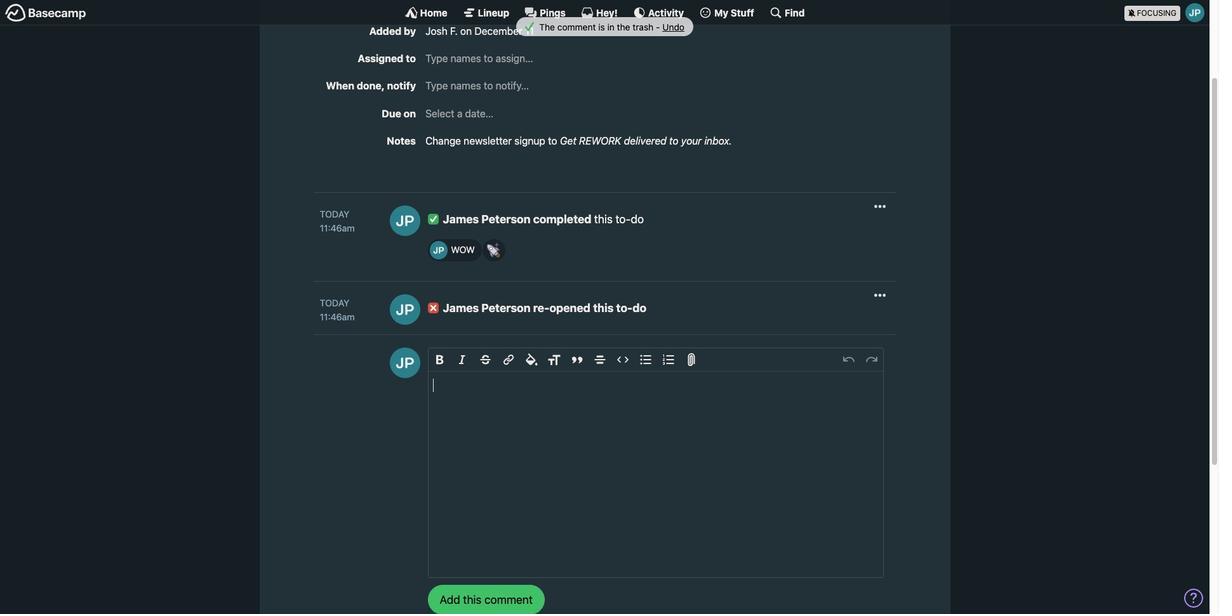 Task type: describe. For each thing, give the bounding box(es) containing it.
type names to notify… link
[[426, 80, 529, 92]]

type names to assign… link
[[426, 53, 533, 64]]

james peterson image inside the focusing popup button
[[1186, 3, 1205, 22]]

undo link
[[663, 21, 685, 32]]

this for completed
[[594, 213, 613, 226]]

home link
[[405, 6, 448, 19]]

notify
[[387, 80, 416, 92]]

to left assign…
[[484, 53, 493, 64]]

do for james peterson completed this to-do
[[631, 213, 644, 226]]

james peterson image for james peterson completed this to-do
[[390, 206, 420, 236]]

to left get
[[548, 135, 557, 147]]

inbox.
[[705, 135, 732, 147]]

rework
[[579, 135, 621, 147]]

your
[[681, 135, 702, 147]]

today for james peterson re‑opened this to-do
[[320, 298, 350, 309]]

today 11:46am for james peterson completed this to-do
[[320, 209, 355, 234]]

done,
[[357, 80, 385, 92]]

find button
[[770, 6, 805, 19]]

activity link
[[633, 6, 684, 19]]

to- for james peterson completed this to-do
[[616, 213, 631, 226]]

wow
[[451, 245, 475, 256]]

1 vertical spatial james peterson image
[[390, 348, 420, 379]]

december
[[475, 25, 522, 37]]

hey! button
[[581, 6, 618, 19]]

alert containing the comment is in the trash -
[[0, 17, 1210, 36]]

comment
[[558, 21, 596, 32]]

is
[[598, 21, 605, 32]]

james peterson re‑opened this to-do
[[443, 302, 647, 315]]

date…
[[465, 108, 494, 119]]

in
[[608, 21, 615, 32]]

december 11 element
[[475, 25, 534, 37]]

today element for james peterson completed this to-do
[[320, 208, 350, 222]]

newsletter
[[464, 135, 512, 147]]

due
[[382, 108, 401, 119]]

11
[[525, 25, 534, 37]]

pings
[[540, 7, 566, 18]]

select a date…
[[426, 108, 494, 119]]

re‑opened
[[533, 302, 591, 315]]

to left notify…
[[484, 80, 493, 92]]

get
[[560, 135, 577, 147]]

james peterson image inside james p. boosted the to-do with 'wow' element
[[430, 242, 448, 260]]

due on
[[382, 108, 416, 119]]

focusing
[[1137, 8, 1177, 17]]

to- for james peterson re‑opened this to-do
[[616, 302, 633, 315]]

the comment is in the trash - undo
[[537, 21, 685, 32]]

f.
[[450, 25, 458, 37]]

select a date… link
[[426, 108, 494, 119]]

change newsletter signup to get rework delivered to your inbox.
[[426, 135, 732, 147]]

trash
[[633, 21, 654, 32]]



Task type: vqa. For each thing, say whether or not it's contained in the screenshot.
annie bryan image
no



Task type: locate. For each thing, give the bounding box(es) containing it.
1 james from the top
[[443, 213, 479, 226]]

1 vertical spatial today element
[[320, 297, 350, 310]]

None submit
[[428, 586, 545, 615]]

1 type from the top
[[426, 53, 448, 64]]

0 vertical spatial type
[[426, 53, 448, 64]]

names up type names to notify… link
[[451, 53, 481, 64]]

peterson for re‑opened
[[482, 302, 531, 315]]

when
[[326, 80, 354, 92]]

added
[[369, 25, 402, 37]]

to- right completed
[[616, 213, 631, 226]]

on
[[460, 25, 472, 37], [404, 108, 416, 119]]

1 peterson from the top
[[482, 213, 531, 226]]

0 vertical spatial james peterson image
[[430, 242, 448, 260]]

2 11:46am from the top
[[320, 312, 355, 322]]

type names to assign…
[[426, 53, 533, 64]]

my stuff
[[715, 7, 754, 18]]

when done, notify
[[326, 80, 416, 92]]

notify…
[[496, 80, 529, 92]]

this right re‑opened on the left of page
[[593, 302, 614, 315]]

today for james peterson completed this to-do
[[320, 209, 350, 220]]

11:46am for james peterson completed this to-do
[[320, 223, 355, 234]]

by
[[404, 25, 416, 37]]

0 vertical spatial on
[[460, 25, 472, 37]]

names for notify…
[[451, 80, 481, 92]]

2 today 11:46am from the top
[[320, 298, 355, 322]]

on right f. in the top of the page
[[460, 25, 472, 37]]

names for assign…
[[451, 53, 481, 64]]

0 vertical spatial james
[[443, 213, 479, 226]]

2 today element from the top
[[320, 297, 350, 310]]

11:46am
[[320, 223, 355, 234], [320, 312, 355, 322]]

0 vertical spatial 11:46am
[[320, 223, 355, 234]]

focusing button
[[1125, 0, 1210, 25]]

2 type from the top
[[426, 80, 448, 92]]

undo
[[663, 21, 685, 32]]

james for james peterson re‑opened this to-do
[[443, 302, 479, 315]]

today 11:46am
[[320, 209, 355, 234], [320, 298, 355, 322]]

type for type names to notify…
[[426, 80, 448, 92]]

select
[[426, 108, 455, 119]]

11:46am element
[[320, 222, 377, 235], [320, 310, 377, 324]]

1 today element from the top
[[320, 208, 350, 222]]

names up a
[[451, 80, 481, 92]]

alert
[[0, 17, 1210, 36]]

to left your
[[669, 135, 679, 147]]

the
[[617, 21, 630, 32]]

1 vertical spatial names
[[451, 80, 481, 92]]

1 today 11:46am from the top
[[320, 209, 355, 234]]

1 vertical spatial james
[[443, 302, 479, 315]]

1 vertical spatial do
[[633, 302, 647, 315]]

pings button
[[525, 6, 566, 19]]

james peterson image
[[430, 242, 448, 260], [390, 348, 420, 379]]

josh
[[426, 25, 448, 37]]

1 vertical spatial today
[[320, 298, 350, 309]]

peterson
[[482, 213, 531, 226], [482, 302, 531, 315]]

1 vertical spatial this
[[593, 302, 614, 315]]

james peterson completed this to-do
[[443, 213, 644, 226]]

type down the josh on the left top
[[426, 53, 448, 64]]

hey!
[[596, 7, 618, 18]]

james
[[443, 213, 479, 226], [443, 302, 479, 315]]

0 vertical spatial today 11:46am
[[320, 209, 355, 234]]

peterson left completed
[[482, 213, 531, 226]]

today element for james peterson re‑opened this to-do
[[320, 297, 350, 310]]

0 vertical spatial 11:46am element
[[320, 222, 377, 235]]

james peterson image for james peterson re‑opened this to-do
[[390, 295, 420, 325]]

-
[[656, 21, 660, 32]]

0 horizontal spatial james peterson image
[[390, 348, 420, 379]]

on right due
[[404, 108, 416, 119]]

james down james p. boosted the to-do with 'wow' element
[[443, 302, 479, 315]]

Type your comment here… text field
[[428, 372, 883, 578]]

0 vertical spatial names
[[451, 53, 481, 64]]

this for re‑opened
[[593, 302, 614, 315]]

1 vertical spatial to-
[[616, 302, 633, 315]]

activity
[[648, 7, 684, 18]]

james p. boosted the to-do with 'wow' element
[[428, 240, 482, 262]]

1 names from the top
[[451, 53, 481, 64]]

1 today from the top
[[320, 209, 350, 220]]

lineup
[[478, 7, 509, 18]]

to
[[406, 53, 416, 64], [484, 53, 493, 64], [484, 80, 493, 92], [548, 135, 557, 147], [669, 135, 679, 147]]

home
[[420, 7, 448, 18]]

0 horizontal spatial on
[[404, 108, 416, 119]]

1 11:46am from the top
[[320, 223, 355, 234]]

do for james peterson re‑opened this to-do
[[633, 302, 647, 315]]

this
[[594, 213, 613, 226], [593, 302, 614, 315]]

find
[[785, 7, 805, 18]]

1 vertical spatial today 11:46am
[[320, 298, 355, 322]]

josh f. on december 11
[[426, 25, 534, 37]]

assign…
[[496, 53, 533, 64]]

james up wow
[[443, 213, 479, 226]]

my
[[715, 7, 729, 18]]

signup
[[515, 135, 546, 147]]

to- right re‑opened on the left of page
[[616, 302, 633, 315]]

type for type names to assign…
[[426, 53, 448, 64]]

1 vertical spatial 11:46am
[[320, 312, 355, 322]]

0 vertical spatial peterson
[[482, 213, 531, 226]]

names
[[451, 53, 481, 64], [451, 80, 481, 92]]

1 horizontal spatial james peterson image
[[430, 242, 448, 260]]

11:46am element for james peterson completed this to-do
[[320, 222, 377, 235]]

0 vertical spatial today
[[320, 209, 350, 220]]

1 vertical spatial james peterson image
[[390, 206, 420, 236]]

peterson for completed
[[482, 213, 531, 226]]

today element
[[320, 208, 350, 222], [320, 297, 350, 310]]

0 vertical spatial to-
[[616, 213, 631, 226]]

1 vertical spatial peterson
[[482, 302, 531, 315]]

the
[[539, 21, 555, 32]]

2 names from the top
[[451, 80, 481, 92]]

type up select
[[426, 80, 448, 92]]

completed
[[533, 213, 592, 226]]

0 vertical spatial this
[[594, 213, 613, 226]]

james for james peterson completed this to-do
[[443, 213, 479, 226]]

11:46am element for james peterson re‑opened this to-do
[[320, 310, 377, 324]]

1 vertical spatial on
[[404, 108, 416, 119]]

stuff
[[731, 7, 754, 18]]

2 11:46am element from the top
[[320, 310, 377, 324]]

0 vertical spatial today element
[[320, 208, 350, 222]]

0 vertical spatial do
[[631, 213, 644, 226]]

switch accounts image
[[5, 3, 86, 23]]

1 vertical spatial type
[[426, 80, 448, 92]]

1 11:46am element from the top
[[320, 222, 377, 235]]

1 horizontal spatial on
[[460, 25, 472, 37]]

notes
[[387, 135, 416, 147]]

11:46am for james peterson re‑opened this to-do
[[320, 312, 355, 322]]

2 peterson from the top
[[482, 302, 531, 315]]

today 11:46am for james peterson re‑opened this to-do
[[320, 298, 355, 322]]

2 james from the top
[[443, 302, 479, 315]]

change
[[426, 135, 461, 147]]

james peterson image
[[1186, 3, 1205, 22], [390, 206, 420, 236], [390, 295, 420, 325]]

to down by
[[406, 53, 416, 64]]

lineup link
[[463, 6, 509, 19]]

0 vertical spatial james peterson image
[[1186, 3, 1205, 22]]

2 today from the top
[[320, 298, 350, 309]]

2 vertical spatial james peterson image
[[390, 295, 420, 325]]

assigned
[[358, 53, 404, 64]]

to-
[[616, 213, 631, 226], [616, 302, 633, 315]]

today
[[320, 209, 350, 220], [320, 298, 350, 309]]

this right completed
[[594, 213, 613, 226]]

added by
[[369, 25, 416, 37]]

type names to notify…
[[426, 80, 529, 92]]

assigned to
[[358, 53, 416, 64]]

do
[[631, 213, 644, 226], [633, 302, 647, 315]]

type
[[426, 53, 448, 64], [426, 80, 448, 92]]

delivered
[[624, 135, 667, 147]]

a
[[457, 108, 463, 119]]

peterson left re‑opened on the left of page
[[482, 302, 531, 315]]

main element
[[0, 0, 1210, 25]]

1 vertical spatial 11:46am element
[[320, 310, 377, 324]]

my stuff button
[[699, 6, 754, 19]]



